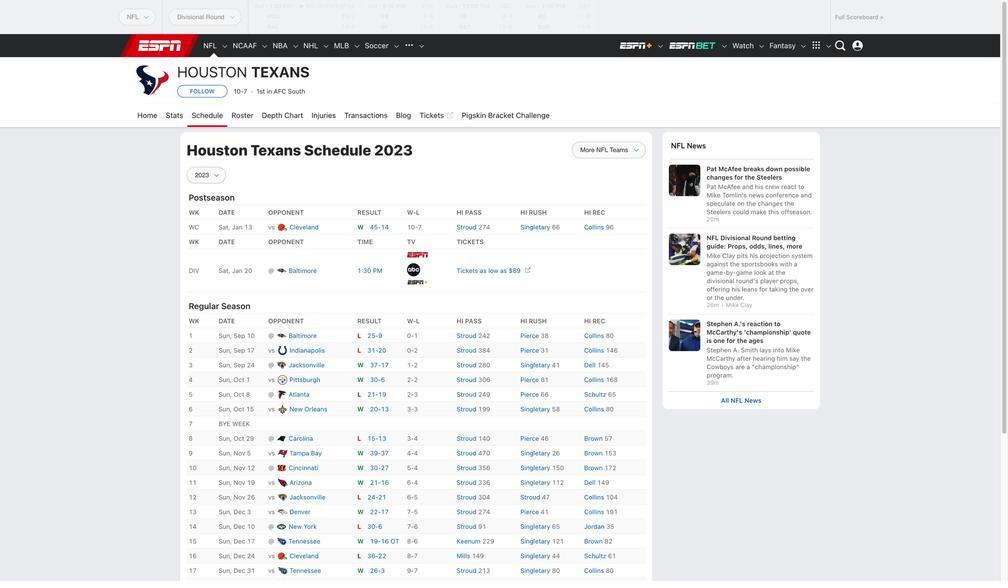 Task type: locate. For each thing, give the bounding box(es) containing it.
pat right pat mcafee breaks down possible changes for the steelers image
[[707, 165, 717, 173]]

sun, up sun, sep 24
[[219, 347, 232, 354]]

arizona link
[[290, 479, 312, 486]]

1 horizontal spatial 1
[[246, 376, 250, 384]]

0 horizontal spatial sat
[[255, 3, 264, 9]]

0 vertical spatial 7-
[[407, 508, 414, 516]]

1 baltimore from the top
[[289, 267, 317, 274]]

8 singletary link from the top
[[521, 538, 552, 545]]

1 horizontal spatial 9-8
[[502, 13, 512, 20]]

singletary link for singletary 66
[[521, 224, 552, 231]]

149 right mills
[[472, 552, 484, 560]]

tampa
[[290, 450, 309, 457]]

1 vertical spatial to
[[775, 320, 781, 327]]

list containing pat mcafee breaks down possible changes for the steelers
[[669, 165, 814, 386]]

12-5 up more sports image
[[420, 23, 434, 30]]

10-
[[341, 13, 351, 20], [234, 88, 244, 95], [407, 224, 418, 231]]

0 vertical spatial hi pass
[[457, 209, 482, 216]]

9-8 down nbc
[[502, 13, 512, 20]]

reaction
[[748, 320, 773, 327]]

30-6 up the 21-19 link
[[370, 376, 385, 384]]

1 w from the top
[[358, 224, 364, 231]]

singletary link for singletary 44
[[521, 552, 552, 560]]

external link image
[[446, 109, 454, 122]]

baltimore image
[[276, 331, 287, 341]]

1 vertical spatial mcafee
[[718, 183, 741, 190]]

pierce link for pierce 38
[[521, 332, 541, 339]]

oct up sun, oct 15
[[234, 391, 244, 398]]

hi pass up stroud 242
[[457, 317, 482, 325]]

2 for indianapolis
[[414, 347, 418, 354]]

0 vertical spatial 12
[[247, 464, 255, 472]]

1 nov from the top
[[234, 450, 245, 457]]

brown for brown 172
[[585, 464, 603, 472]]

pits
[[737, 252, 748, 259]]

1 vertical spatial 41
[[541, 508, 549, 516]]

1 pass from the top
[[465, 209, 482, 216]]

149
[[598, 479, 610, 486], [472, 552, 484, 560]]

brown up the dell 149
[[585, 464, 603, 472]]

cincinnati image
[[276, 463, 287, 473]]

brown left 57
[[585, 435, 603, 442]]

11-6
[[577, 13, 591, 20], [577, 23, 591, 30]]

2 pierce from the top
[[521, 347, 539, 354]]

0 vertical spatial sat,
[[219, 224, 230, 231]]

0 vertical spatial schedule
[[192, 111, 223, 120]]

hi rush up "singletary 66" at top
[[521, 209, 547, 216]]

stroud link for pierce 46
[[457, 435, 479, 442]]

the up by- on the top of the page
[[730, 261, 740, 268]]

1 vertical spatial 10
[[189, 464, 197, 472]]

0 vertical spatial stephen
[[707, 320, 733, 327]]

1:30 up hou
[[269, 3, 282, 9]]

standings page main content
[[180, 132, 663, 581]]

stroud link down stroud 356
[[457, 479, 479, 486]]

1 down regular
[[189, 332, 193, 339]]

espn bet image
[[669, 41, 717, 50]]

10 singletary from the top
[[521, 567, 551, 574]]

10-7 up 'tv'
[[407, 224, 422, 231]]

1 horizontal spatial a
[[794, 261, 798, 268]]

speculate
[[707, 200, 736, 207]]

3 pierce from the top
[[521, 376, 539, 384]]

@ left cincinnati icon
[[268, 464, 274, 472]]

@ left baltimore image
[[268, 332, 274, 339]]

1 vertical spatial 21-
[[370, 479, 381, 486]]

2 cleveland link from the top
[[290, 552, 319, 560]]

1 cleveland from the top
[[290, 224, 319, 231]]

soccer link
[[361, 34, 393, 57]]

stroud down mills link
[[457, 567, 477, 574]]

0 vertical spatial clay
[[723, 252, 736, 259]]

4 for 6-
[[414, 479, 418, 486]]

5 collins from the top
[[585, 406, 604, 413]]

watch link
[[729, 34, 759, 57]]

mlb image
[[354, 43, 361, 50]]

singletary for singletary 121
[[521, 538, 551, 545]]

4 @ from the top
[[268, 391, 274, 398]]

mcafee left breaks
[[719, 165, 742, 173]]

pierce link
[[521, 332, 541, 339], [521, 347, 541, 354], [521, 376, 541, 384], [521, 391, 541, 398], [521, 435, 541, 442], [521, 508, 541, 516]]

baltimore image
[[276, 266, 287, 276]]

stroud for pierce 66
[[457, 391, 477, 398]]

mike clay pits his projection system against the sportsbooks with a game-by-game look at the divisional round's player props, offering his leans for taking the over or the under. element
[[707, 251, 814, 302]]

12- up more sports image
[[420, 23, 430, 30]]

3 down the 2-3
[[414, 406, 418, 413]]

denver link
[[290, 508, 311, 516]]

384
[[479, 347, 490, 354]]

2 date from the top
[[219, 238, 235, 246]]

1 dell from the top
[[585, 362, 596, 369]]

16 down 27
[[381, 479, 389, 486]]

new orleans image
[[277, 404, 288, 414]]

31-20
[[368, 347, 386, 354]]

jacksonville image down indianapolis image
[[276, 360, 287, 370]]

as
[[480, 267, 487, 274], [500, 267, 507, 274]]

6 pierce link from the top
[[521, 508, 541, 516]]

jacksonville image
[[276, 360, 287, 370], [277, 492, 288, 503]]

sun left 12:00
[[447, 3, 458, 9]]

oct for 15
[[234, 406, 244, 413]]

9- inside standings page main content
[[407, 567, 414, 574]]

1 @ from the top
[[268, 267, 274, 274]]

274 up tickets
[[479, 224, 490, 231]]

pierce link down pierce 38
[[521, 347, 541, 354]]

2- down the 1-
[[407, 376, 414, 384]]

0 horizontal spatial 9-
[[407, 567, 414, 574]]

9-8
[[424, 13, 434, 20], [502, 13, 512, 20]]

1 vertical spatial jan
[[232, 267, 243, 274]]

cleveland image
[[277, 222, 288, 232], [277, 551, 288, 561]]

espn more sports home page image
[[401, 38, 417, 54]]

1 vertical spatial 6-
[[407, 494, 414, 501]]

pat mcafee breaks down possible changes for the steelers element
[[707, 165, 814, 181]]

168
[[606, 376, 618, 384]]

191
[[606, 508, 618, 516]]

2 8- from the top
[[407, 552, 414, 560]]

4 oct from the top
[[234, 435, 244, 442]]

4 left sun, oct 1
[[189, 376, 193, 384]]

0- for 0-1
[[407, 332, 414, 339]]

2 sun from the left
[[526, 3, 537, 9]]

9- for nbc
[[502, 13, 509, 20]]

30-
[[370, 376, 381, 384], [370, 464, 381, 472], [368, 523, 379, 530]]

clay inside "nfl divisional round betting guide: props, odds, lines, more mike clay pits his projection system against the sportsbooks with a game-by-game look at the divisional round's player props, offering his leans for taking the over or the under."
[[723, 252, 736, 259]]

1 oct from the top
[[234, 376, 244, 384]]

2 brown link from the top
[[585, 450, 605, 457]]

1 horizontal spatial sat
[[368, 3, 378, 9]]

nfl for nfl
[[204, 41, 217, 50]]

jan for 20
[[232, 267, 243, 274]]

cleveland image for sun, dec 24
[[277, 551, 288, 561]]

w-
[[407, 209, 416, 216], [407, 317, 416, 325]]

0 horizontal spatial 31
[[247, 567, 255, 574]]

2 oct from the top
[[234, 391, 244, 398]]

1 vertical spatial steelers
[[707, 208, 731, 216]]

2 schultz from the top
[[585, 552, 607, 560]]

brown link for brown 57
[[585, 435, 605, 442]]

2 cleveland from the top
[[290, 552, 319, 560]]

4 collins link from the top
[[585, 376, 606, 384]]

sf
[[381, 23, 388, 30]]

texans image
[[133, 61, 171, 99]]

w
[[358, 224, 364, 231], [358, 362, 364, 369], [358, 376, 364, 384], [358, 406, 364, 413], [358, 450, 364, 457], [358, 464, 364, 472], [358, 479, 364, 486], [358, 508, 364, 516], [358, 538, 364, 545], [358, 567, 364, 574]]

1 pierce link from the top
[[521, 332, 541, 339]]

1 cleveland image from the top
[[277, 222, 288, 232]]

1 vertical spatial pat
[[707, 183, 717, 190]]

1 8- from the top
[[407, 538, 414, 545]]

singletary 65
[[521, 523, 560, 530]]

3
[[189, 362, 193, 369], [414, 391, 418, 398], [414, 406, 418, 413], [247, 508, 251, 516], [381, 567, 385, 574]]

1 vertical spatial w-l
[[407, 317, 420, 325]]

pm for sun 3:30 pm
[[556, 3, 565, 9]]

0 vertical spatial 8-
[[407, 538, 414, 545]]

1 schultz from the top
[[585, 391, 607, 398]]

30-27 link
[[370, 464, 389, 472]]

@ left tennessee image
[[268, 538, 274, 545]]

30-6 link for l
[[368, 523, 383, 530]]

1 vertical spatial 30-6
[[368, 523, 383, 530]]

stroud link up the stroud 91
[[457, 508, 479, 516]]

houston for houston texans
[[177, 63, 247, 81]]

1 vertical spatial 274
[[479, 508, 490, 516]]

dec up sun, dec 24
[[234, 538, 245, 545]]

30-6 up 19-
[[368, 523, 383, 530]]

0 vertical spatial opponent
[[268, 209, 304, 216]]

tennessee image
[[277, 566, 288, 576]]

2 baltimore from the top
[[289, 332, 317, 339]]

2 vertical spatial 10-
[[407, 224, 418, 231]]

smith
[[741, 346, 758, 354]]

all nfl news
[[721, 397, 762, 404]]

26
[[552, 450, 560, 457], [247, 494, 255, 501]]

4 for 5-
[[414, 464, 418, 472]]

tickets left external link icon
[[420, 111, 444, 120]]

1 vertical spatial 3-
[[407, 435, 414, 442]]

singletary link for singletary 80
[[521, 567, 552, 574]]

for inside stephen a.'s reaction to mccarthy's 'championship' quote is one for the ages stephen a. smith lays into mike mccarthy after hearing him say the cowboys are a "championship" program. 39m
[[727, 337, 736, 344]]

1 horizontal spatial 12-
[[499, 23, 509, 30]]

5 collins link from the top
[[585, 406, 606, 413]]

global navigation element
[[133, 34, 868, 57]]

10 vs from the top
[[268, 567, 275, 574]]

6-
[[407, 479, 414, 486], [407, 494, 414, 501]]

singletary link for singletary 112
[[521, 479, 552, 486]]

nhl image
[[323, 43, 330, 50]]

11- for buf
[[577, 23, 587, 30]]

sun left 3:30
[[526, 3, 537, 9]]

nfl up guide:
[[707, 234, 719, 242]]

stroud up stroud 306
[[457, 362, 477, 369]]

2 vs from the top
[[268, 347, 275, 354]]

sat, for sat, jan 20
[[219, 267, 230, 274]]

new for new orleans
[[290, 406, 303, 413]]

10 up 11
[[189, 464, 197, 472]]

to
[[799, 183, 805, 190], [775, 320, 781, 327]]

11- for kc
[[577, 13, 587, 20]]

1 sat, from the top
[[219, 224, 230, 231]]

1 vertical spatial houston
[[187, 141, 248, 159]]

2 dell from the top
[[585, 479, 596, 486]]

tennessee for @
[[289, 538, 321, 545]]

1 horizontal spatial and
[[801, 191, 812, 199]]

8 vs from the top
[[268, 508, 275, 516]]

schultz for schultz 61
[[585, 552, 607, 560]]

changes up tomlin's
[[707, 174, 733, 181]]

7
[[351, 13, 355, 20], [244, 88, 247, 95], [418, 224, 422, 231], [189, 420, 193, 428], [414, 552, 418, 560], [414, 567, 418, 574]]

13-
[[341, 23, 351, 30]]

stroud link down mills 149
[[457, 567, 479, 574]]

3 down 22 at the bottom left of page
[[381, 567, 385, 574]]

w for 22-17
[[358, 508, 364, 516]]

6 collins from the top
[[585, 494, 604, 501]]

espn plus image
[[657, 43, 665, 50]]

stroud for singletary 112
[[457, 479, 477, 486]]

0 vertical spatial news
[[687, 141, 706, 151]]

1 vertical spatial 19
[[247, 479, 255, 486]]

1 schultz link from the top
[[585, 391, 608, 398]]

41
[[552, 362, 560, 369], [541, 508, 549, 516]]

1 vertical spatial 31
[[247, 567, 255, 574]]

2 horizontal spatial 10-7
[[407, 224, 422, 231]]

cleveland for 24
[[290, 552, 319, 560]]

nfl inside "nfl divisional round betting guide: props, odds, lines, more mike clay pits his projection system against the sportsbooks with a game-by-game look at the divisional round's player props, offering his leans for taking the over or the under."
[[707, 234, 719, 242]]

0 vertical spatial 41
[[552, 362, 560, 369]]

div
[[189, 267, 199, 274]]

7 singletary link from the top
[[521, 523, 552, 530]]

houston inside standings page main content
[[187, 141, 248, 159]]

2 vertical spatial collins 80
[[585, 567, 614, 574]]

2 w from the top
[[358, 362, 364, 369]]

stroud for pierce 31
[[457, 347, 477, 354]]

1 brown link from the top
[[585, 435, 605, 442]]

nfl image
[[221, 43, 229, 50]]

pierce for pierce 46
[[521, 435, 539, 442]]

3 brown from the top
[[585, 464, 603, 472]]

1 vertical spatial schedule
[[304, 141, 371, 159]]

1 sun from the left
[[447, 3, 458, 9]]

19 up 20-13 link
[[379, 391, 386, 398]]

8 singletary from the top
[[521, 538, 551, 545]]

hou
[[268, 13, 281, 20]]

stroud up pierce 41
[[521, 494, 541, 501]]

houston up follow button
[[177, 63, 247, 81]]

21
[[379, 494, 386, 501]]

2 vertical spatial 10
[[247, 523, 255, 530]]

pierce for pierce 81
[[521, 376, 539, 384]]

brown link down the brown 57
[[585, 450, 605, 457]]

oct down sun, sep 24
[[234, 376, 244, 384]]

2 baltimore link from the top
[[289, 332, 317, 339]]

nba image
[[292, 43, 299, 50]]

5 down 6-5
[[414, 508, 418, 516]]

0 vertical spatial jacksonville image
[[276, 360, 287, 370]]

0 vertical spatial 6-
[[407, 479, 414, 486]]

sun, for sun, nov 26
[[219, 494, 232, 501]]

3 opponent from the top
[[268, 317, 304, 325]]

jordan link
[[585, 523, 607, 530]]

8- up 9-7
[[407, 552, 414, 560]]

opponent
[[268, 209, 304, 216], [268, 238, 304, 246], [268, 317, 304, 325]]

schultz down collins 168
[[585, 391, 607, 398]]

2 stroud 274 from the top
[[457, 508, 490, 516]]

4 down 3-4
[[414, 450, 418, 457]]

dec for 24
[[234, 552, 245, 560]]

0 vertical spatial cleveland link
[[290, 224, 319, 231]]

stephen a. smith lays into mike mccarthy after hearing him say the cowboys are a "championship" program. element
[[707, 345, 814, 379]]

7 left bye
[[189, 420, 193, 428]]

sun, dec 17
[[219, 538, 255, 545]]

1 vertical spatial jacksonville link
[[290, 494, 326, 501]]

0 vertical spatial 10-7
[[341, 13, 355, 20]]

singletary up $89
[[521, 224, 551, 231]]

1 vs from the top
[[268, 224, 275, 231]]

1 vertical spatial for
[[760, 286, 768, 293]]

25-
[[368, 332, 379, 339]]

mlb
[[334, 41, 349, 50]]

schedule
[[192, 111, 223, 120], [304, 141, 371, 159]]

4 down 5-4 at the left bottom
[[414, 479, 418, 486]]

collins down the dell 149
[[585, 494, 604, 501]]

0 vertical spatial wk
[[189, 209, 199, 216]]

30- down 39-
[[370, 464, 381, 472]]

hi
[[457, 209, 464, 216], [521, 209, 527, 216], [585, 209, 591, 216], [457, 317, 464, 325], [521, 317, 527, 325], [585, 317, 591, 325]]

pm for sun 12:00 pm
[[480, 3, 490, 9]]

1:30
[[269, 3, 282, 9], [358, 267, 371, 274]]

sun, for sun, sep 24
[[219, 362, 232, 369]]

1 6- from the top
[[407, 479, 414, 486]]

9-
[[424, 13, 430, 20], [502, 13, 509, 20], [407, 567, 414, 574]]

8- down 7-6
[[407, 538, 414, 545]]

4 brown link from the top
[[585, 538, 605, 545]]

14 sun, from the top
[[219, 538, 232, 545]]

jacksonville
[[289, 362, 325, 369], [290, 494, 326, 501]]

stroud link down stroud 280
[[457, 376, 479, 384]]

2 vertical spatial 16
[[189, 552, 197, 560]]

8- for 8-6
[[407, 538, 414, 545]]

singletary up singletary 80
[[521, 552, 551, 560]]

stroud 280
[[457, 362, 490, 369]]

brown down the brown 57
[[585, 450, 603, 457]]

65
[[608, 391, 616, 398], [552, 523, 560, 530]]

24 for sun, dec 24
[[247, 552, 255, 560]]

pat
[[707, 165, 717, 173], [707, 183, 717, 190]]

1 vertical spatial 26
[[247, 494, 255, 501]]

8 w from the top
[[358, 508, 364, 516]]

3 sep from the top
[[234, 362, 245, 369]]

stroud for stroud 47
[[457, 494, 477, 501]]

sun, for sun, dec 24
[[219, 552, 232, 560]]

1 vertical spatial sat,
[[219, 267, 230, 274]]

8-6
[[407, 538, 418, 545]]

1 vertical spatial texans
[[251, 141, 301, 159]]

1 horizontal spatial 149
[[598, 479, 610, 486]]

30- for 5-
[[370, 464, 381, 472]]

4 w from the top
[[358, 406, 364, 413]]

1 vertical spatial clay
[[741, 302, 753, 309]]

atlanta
[[289, 391, 310, 398]]

1 7- from the top
[[407, 508, 414, 516]]

104
[[606, 494, 618, 501]]

0 vertical spatial mcafee
[[719, 165, 742, 173]]

is
[[707, 337, 712, 344]]

1 brown from the top
[[585, 435, 603, 442]]

are
[[736, 363, 745, 370]]

a.'s
[[735, 320, 746, 327]]

2 6- from the top
[[407, 494, 414, 501]]

hi pass
[[457, 209, 482, 216], [457, 317, 482, 325]]

2 sep from the top
[[234, 347, 245, 354]]

2 nov from the top
[[234, 464, 245, 472]]

229
[[483, 538, 495, 545]]

sun, down sun, nov 5
[[219, 464, 232, 472]]

0 horizontal spatial 10-
[[234, 88, 244, 95]]

tickets inside standings page main content
[[457, 267, 478, 274]]

more espn image
[[809, 38, 825, 54]]

keenum link
[[457, 538, 483, 545]]

2 pat from the top
[[707, 183, 717, 190]]

singletary link for singletary 65
[[521, 523, 552, 530]]

nbc
[[500, 3, 512, 9]]

oct for 1
[[234, 376, 244, 384]]

0 vertical spatial 11-6
[[577, 13, 591, 20]]

7 singletary from the top
[[521, 523, 551, 530]]

cincinnati
[[289, 464, 318, 472]]

1 vertical spatial new
[[289, 523, 302, 530]]

sun, nov 19
[[219, 479, 255, 486]]

10 up sun, sep 17
[[247, 332, 255, 339]]

more espn image
[[826, 43, 833, 50]]

collins 96
[[585, 224, 614, 231]]

collins left 96
[[585, 224, 604, 231]]

texans inside standings page main content
[[251, 141, 301, 159]]

mike up speculate
[[707, 191, 721, 199]]

rec up 'collins 146'
[[593, 317, 606, 325]]

0 vertical spatial houston
[[177, 63, 247, 81]]

7 collins link from the top
[[585, 508, 606, 516]]

houston texans
[[177, 63, 310, 81]]

2 vertical spatial 10-7
[[407, 224, 422, 231]]

pat mcafee breaks down possible changes for the steelers image
[[669, 165, 701, 196]]

0 horizontal spatial 10-7
[[234, 88, 247, 95]]

ncaaf link
[[229, 34, 261, 57]]

vs
[[268, 224, 275, 231], [268, 347, 275, 354], [268, 376, 275, 384], [268, 406, 275, 413], [268, 450, 275, 457], [268, 479, 275, 486], [268, 494, 275, 501], [268, 508, 275, 516], [268, 552, 275, 560], [268, 567, 275, 574]]

dec up sun, dec 10
[[234, 508, 245, 516]]

9 up 31-20 on the left
[[379, 332, 383, 339]]

for down player
[[760, 286, 768, 293]]

cbs
[[579, 3, 591, 9]]

pierce link for pierce 31
[[521, 347, 541, 354]]

1 horizontal spatial 65
[[608, 391, 616, 398]]

sun for sun 3:30 pm
[[526, 3, 537, 9]]

pigskin
[[462, 111, 486, 120]]

quote
[[793, 329, 811, 336]]

date up sat, jan 13
[[219, 209, 235, 216]]

dell 145
[[585, 362, 610, 369]]

his inside pat mcafee breaks down possible changes for the steelers pat mcafee and his crew react to mike tomlin's news conference and speculate on the changes the steelers could make this offseason. 20m
[[755, 183, 764, 190]]

0- up the 1-
[[407, 347, 414, 354]]

0 vertical spatial 14
[[381, 224, 389, 231]]

singletary for singletary 26
[[521, 450, 551, 457]]

2 brown from the top
[[585, 450, 603, 457]]

kc
[[538, 13, 546, 20]]

2 3- from the top
[[407, 435, 414, 442]]

tickets for tickets as low as $89
[[457, 267, 478, 274]]

stephen a.'s reaction to mccarthy's 'championship' quote is one for the ages image
[[669, 320, 701, 351]]

brown for brown 57
[[585, 435, 603, 442]]

65 for singletary 65
[[552, 523, 560, 530]]

sun, for sun, dec 17
[[219, 538, 232, 545]]

1 vertical spatial stephen
[[707, 346, 732, 354]]

12- for nbc
[[499, 23, 509, 30]]

dec for 10
[[234, 523, 245, 530]]

texans for houston texans schedule 2023
[[251, 141, 301, 159]]

3 brown link from the top
[[585, 464, 605, 472]]

jacksonville link down indianapolis
[[289, 362, 325, 369]]

stroud link up stroud 470
[[457, 435, 479, 442]]

1 cleveland link from the top
[[290, 224, 319, 231]]

47
[[542, 494, 550, 501]]

a inside stephen a.'s reaction to mccarthy's 'championship' quote is one for the ages stephen a. smith lays into mike mccarthy after hearing him say the cowboys are a "championship" program. 39m
[[747, 363, 751, 370]]

1 as from the left
[[480, 267, 487, 274]]

5 pierce link from the top
[[521, 435, 541, 442]]

0 horizontal spatial to
[[775, 320, 781, 327]]

1 vertical spatial 65
[[552, 523, 560, 530]]

1 horizontal spatial schedule
[[304, 141, 371, 159]]

12-5 for fox
[[420, 23, 434, 30]]

1 vertical spatial 12
[[189, 494, 197, 501]]

1 horizontal spatial as
[[500, 267, 507, 274]]

collins 80 for 38
[[585, 332, 614, 339]]

vs for sun, dec 24
[[268, 552, 275, 560]]

2- down 2-2
[[407, 391, 414, 398]]

4 collins from the top
[[585, 376, 604, 384]]

tb
[[459, 13, 467, 20]]

sun, up sun, dec 24
[[219, 538, 232, 545]]

2 opponent from the top
[[268, 238, 304, 246]]

sep
[[234, 332, 245, 339], [234, 347, 245, 354], [234, 362, 245, 369]]

stroud 274
[[457, 224, 490, 231], [457, 508, 490, 516]]

2 0- from the top
[[407, 347, 414, 354]]

2 cleveland image from the top
[[277, 551, 288, 561]]

7 vs from the top
[[268, 494, 275, 501]]

0 vertical spatial 30-
[[370, 376, 381, 384]]

sun for sun 12:00 pm
[[447, 3, 458, 9]]

9 w from the top
[[358, 538, 364, 545]]

2 12-5 from the left
[[499, 23, 512, 30]]

collins for 66
[[585, 224, 604, 231]]

3 nov from the top
[[234, 479, 245, 486]]

tickets
[[420, 111, 444, 120], [457, 267, 478, 274]]

10 for sun, sep 10
[[247, 332, 255, 339]]

arizona image
[[277, 477, 288, 488]]

20
[[244, 267, 252, 274], [379, 347, 386, 354]]

hi up pierce 38
[[521, 317, 527, 325]]

2- for 2-2
[[407, 376, 414, 384]]

1 vertical spatial stroud 274
[[457, 508, 490, 516]]

stroud for singletary 58
[[457, 406, 477, 413]]

2 9-8 from the left
[[502, 13, 512, 20]]

2 horizontal spatial 10-
[[407, 224, 418, 231]]

list
[[669, 165, 814, 386]]

ncaaf image
[[261, 43, 269, 50]]

stroud 249
[[457, 391, 490, 398]]

tennessee link right tennessee icon
[[290, 567, 321, 574]]

collins link
[[585, 224, 606, 231], [585, 332, 606, 339], [585, 347, 606, 354], [585, 376, 606, 384], [585, 406, 606, 413], [585, 494, 606, 501], [585, 508, 606, 516], [585, 567, 606, 574]]

3- for 3-4
[[407, 435, 414, 442]]

1 horizontal spatial 19
[[379, 391, 386, 398]]

baltimore right baltimore icon
[[289, 267, 317, 274]]

hi rec up collins 96
[[585, 209, 606, 216]]

0 vertical spatial schultz
[[585, 391, 607, 398]]

1 vertical spatial jacksonville image
[[277, 492, 288, 503]]

singletary link for singletary 26
[[521, 450, 552, 457]]

1 vertical spatial pass
[[465, 317, 482, 325]]

postseason
[[189, 193, 235, 203]]

pat up speculate
[[707, 183, 717, 190]]

a.
[[734, 346, 740, 354]]

full
[[836, 14, 845, 20]]

0 vertical spatial texans
[[251, 63, 310, 81]]

make
[[751, 208, 767, 216]]

sun, for sun, oct 1
[[219, 376, 232, 384]]

0 horizontal spatial as
[[480, 267, 487, 274]]

1 sep from the top
[[234, 332, 245, 339]]

1 vertical spatial rec
[[593, 317, 606, 325]]

1 vertical spatial hi rec
[[585, 317, 606, 325]]

collins up 'collins 146'
[[585, 332, 604, 339]]

65 up 121
[[552, 523, 560, 530]]

pierce link for pierce 41
[[521, 508, 541, 516]]

2 for jacksonville
[[414, 362, 418, 369]]

1 horizontal spatial sun
[[526, 3, 537, 9]]

0 vertical spatial baltimore
[[289, 267, 317, 274]]

1 vertical spatial 16
[[381, 538, 389, 545]]

4 sun, from the top
[[219, 376, 232, 384]]

1st
[[257, 88, 265, 95]]

steelers down down
[[757, 174, 783, 181]]

0 horizontal spatial 149
[[472, 552, 484, 560]]

274 for singletary
[[479, 224, 490, 231]]

5 pierce from the top
[[521, 435, 539, 442]]

41 for pierce 41
[[541, 508, 549, 516]]

1 11- from the top
[[577, 13, 587, 20]]

0 vertical spatial baltimore link
[[289, 267, 317, 274]]

pat mcafee and his crew react to mike tomlin's news conference and speculate on the changes the steelers could make this offseason. element
[[707, 181, 814, 216]]

carolina image
[[276, 433, 287, 444]]

sun, for sun, dec 3
[[219, 508, 232, 516]]

vs for sun, nov 5
[[268, 450, 275, 457]]

4 nov from the top
[[234, 494, 245, 501]]

mike inside stephen a.'s reaction to mccarthy's 'championship' quote is one for the ages stephen a. smith lays into mike mccarthy after hearing him say the cowboys are a "championship" program. 39m
[[786, 346, 800, 354]]

soccer
[[365, 41, 389, 50]]

7- down 7-5
[[407, 523, 414, 530]]

10 singletary link from the top
[[521, 567, 552, 574]]

1 vertical spatial his
[[750, 252, 759, 259]]

10- inside standings page main content
[[407, 224, 418, 231]]

w for 30-6
[[358, 376, 364, 384]]

to inside stephen a.'s reaction to mccarthy's 'championship' quote is one for the ages stephen a. smith lays into mike mccarthy after hearing him say the cowboys are a "championship" program. 39m
[[775, 320, 781, 327]]

cleveland image for sat, jan 13
[[277, 222, 288, 232]]

1 11-6 from the top
[[577, 13, 591, 20]]

mike inside "nfl divisional round betting guide: props, odds, lines, more mike clay pits his projection system against the sportsbooks with a game-by-game look at the divisional round's player props, offering his leans for taking the over or the under."
[[707, 252, 721, 259]]

1 0- from the top
[[407, 332, 414, 339]]

2 jan from the top
[[232, 267, 243, 274]]

stroud down stroud 242
[[457, 347, 477, 354]]

0 vertical spatial 21-
[[368, 391, 379, 398]]

dell for dell 145
[[585, 362, 596, 369]]

7- down 6-5
[[407, 508, 414, 516]]

1 12- from the left
[[420, 23, 430, 30]]

jan for 13
[[232, 224, 243, 231]]

mike clay
[[726, 302, 753, 309]]

sun, down sun, dec 3
[[219, 523, 232, 530]]

22-17
[[370, 508, 389, 516]]

and
[[743, 183, 754, 190], [801, 191, 812, 199]]

stroud up 'stroud 336' in the bottom of the page
[[457, 464, 477, 472]]

espn bet image
[[721, 43, 729, 50]]

6 pierce from the top
[[521, 508, 539, 516]]

0 vertical spatial w-
[[407, 209, 416, 216]]

1 horizontal spatial to
[[799, 183, 805, 190]]

21-16 link
[[370, 479, 389, 486]]

stroud link down 'stroud 336' in the bottom of the page
[[457, 494, 479, 501]]

nfl left nfl "icon" on the left top
[[204, 41, 217, 50]]

96
[[606, 224, 614, 231]]

singletary down singletary 44
[[521, 567, 551, 574]]

singletary 80
[[521, 567, 560, 574]]

1 vertical spatial wk
[[189, 238, 199, 246]]

0 horizontal spatial clay
[[723, 252, 736, 259]]

sun, up sun, oct 8
[[219, 376, 232, 384]]

4 dec from the top
[[234, 552, 245, 560]]

0 vertical spatial 31
[[541, 347, 549, 354]]

to inside pat mcafee breaks down possible changes for the steelers pat mcafee and his crew react to mike tomlin's news conference and speculate on the changes the steelers could make this offseason. 20m
[[799, 183, 805, 190]]

tennessee down new york
[[289, 538, 321, 545]]

sat for sat 1:30 pm
[[255, 3, 264, 9]]

nfl inside global navigation element
[[204, 41, 217, 50]]

jacksonville for @
[[289, 362, 325, 369]]

2 schultz link from the top
[[585, 552, 608, 560]]

divisional
[[721, 234, 751, 242]]

singletary down pierce 41
[[521, 523, 551, 530]]

1 horizontal spatial 26
[[552, 450, 560, 457]]

him
[[777, 355, 788, 362]]

0 vertical spatial to
[[799, 183, 805, 190]]

12- for fox
[[420, 23, 430, 30]]

stroud for singletary 80
[[457, 567, 477, 574]]

1 collins 80 from the top
[[585, 332, 614, 339]]

0 vertical spatial 1:30
[[269, 3, 282, 9]]



Task type: vqa. For each thing, say whether or not it's contained in the screenshot.
the leftmost 'SPONSORED'
no



Task type: describe. For each thing, give the bounding box(es) containing it.
5 down '29'
[[247, 450, 251, 457]]

39m
[[707, 379, 720, 386]]

1 horizontal spatial 31
[[541, 347, 549, 354]]

w for 45-14
[[358, 224, 364, 231]]

2 pass from the top
[[465, 317, 482, 325]]

30-6 for w
[[370, 376, 385, 384]]

nfl right all
[[731, 397, 743, 404]]

@ for sun, oct 29
[[268, 435, 274, 442]]

dell link for dell 145
[[585, 362, 598, 369]]

24 for sun, sep 24
[[247, 362, 255, 369]]

tampa bay image
[[277, 448, 288, 459]]

regular season
[[189, 301, 251, 311]]

249
[[479, 391, 490, 398]]

the down breaks
[[745, 174, 755, 181]]

carolina
[[289, 435, 313, 442]]

2 stephen from the top
[[707, 346, 732, 354]]

2- for 2-3
[[407, 391, 414, 398]]

1 w- from the top
[[407, 209, 416, 216]]

5 down nbc
[[509, 23, 512, 30]]

espn+
[[336, 3, 355, 9]]

stroud link for pierce 41
[[457, 508, 479, 516]]

8 up sun, oct 15
[[246, 391, 250, 398]]

13 up 37 on the left bottom of page
[[379, 435, 386, 442]]

13 down the 21-19 link
[[381, 406, 389, 413]]

sep for 10
[[234, 332, 245, 339]]

140
[[479, 435, 490, 442]]

1 vertical spatial 14
[[189, 523, 197, 530]]

0 vertical spatial 26
[[552, 450, 560, 457]]

stroud 91
[[457, 523, 487, 530]]

w for 26-3
[[358, 567, 364, 574]]

afc
[[274, 88, 286, 95]]

1 vertical spatial changes
[[758, 200, 783, 207]]

9-8 for fox
[[424, 13, 434, 20]]

1 date from the top
[[219, 209, 235, 216]]

look
[[755, 269, 767, 276]]

2 w-l from the top
[[407, 317, 420, 325]]

singletary 121
[[521, 538, 564, 545]]

espn+ image
[[620, 41, 653, 50]]

7 right 45-14 link
[[418, 224, 422, 231]]

3 left sun, sep 24
[[189, 362, 193, 369]]

3 for 3-3
[[414, 406, 418, 413]]

tennessee image
[[276, 536, 287, 547]]

dec for 31
[[234, 567, 245, 574]]

80 down 44
[[552, 567, 560, 574]]

new orleans
[[290, 406, 328, 413]]

pittsburgh link
[[290, 376, 320, 384]]

0 vertical spatial 20
[[244, 267, 252, 274]]

baltimore for sat, jan 20
[[289, 267, 317, 274]]

dec for 3
[[234, 508, 245, 516]]

1 hi rush from the top
[[521, 209, 547, 216]]

0 horizontal spatial changes
[[707, 174, 733, 181]]

sun, for sun, nov 19
[[219, 479, 232, 486]]

game
[[737, 269, 753, 276]]

new york image
[[276, 522, 287, 532]]

the down props,
[[790, 286, 799, 293]]

24-21
[[368, 494, 386, 501]]

schedule inside standings page main content
[[304, 141, 371, 159]]

carolina link
[[289, 435, 313, 442]]

1 vertical spatial 10-7
[[234, 88, 247, 95]]

pierce for pierce 41
[[521, 508, 539, 516]]

dec for 17
[[234, 538, 245, 545]]

1 w-l from the top
[[407, 209, 420, 216]]

2 horizontal spatial 1
[[414, 332, 418, 339]]

indianapolis image
[[277, 345, 288, 356]]

21- for 16
[[370, 479, 381, 486]]

collins link for stroud 47
[[585, 494, 606, 501]]

mills 149
[[457, 552, 484, 560]]

collins for 41
[[585, 508, 604, 516]]

nfl divisional round betting guide: props, odds, lines, more element
[[707, 234, 814, 251]]

1 horizontal spatial 10-7
[[341, 13, 355, 20]]

1 wk from the top
[[189, 209, 199, 216]]

hi up tickets
[[457, 209, 464, 216]]

5 down fox in the top left of the page
[[430, 23, 434, 30]]

21-16
[[370, 479, 389, 486]]

26-3
[[370, 567, 385, 574]]

30-6 link for w
[[370, 376, 385, 384]]

2 hi rec from the top
[[585, 317, 606, 325]]

jordan
[[585, 523, 605, 530]]

1 vertical spatial 10-
[[234, 88, 244, 95]]

1 pat from the top
[[707, 165, 717, 173]]

17 up sun, dec 24
[[247, 538, 255, 545]]

4-4
[[407, 450, 418, 457]]

5 down 6-4
[[414, 494, 418, 501]]

det
[[459, 23, 471, 30]]

stroud for singletary 41
[[457, 362, 477, 369]]

0 vertical spatial 10-
[[341, 13, 351, 20]]

the up a.
[[737, 337, 748, 344]]

stroud link for singletary 65
[[457, 523, 479, 530]]

for inside pat mcafee breaks down possible changes for the steelers pat mcafee and his crew react to mike tomlin's news conference and speculate on the changes the steelers could make this offseason. 20m
[[735, 174, 744, 181]]

2 vertical spatial his
[[732, 286, 741, 293]]

1 rush from the top
[[529, 209, 547, 216]]

150
[[552, 464, 564, 472]]

0 horizontal spatial 9
[[189, 450, 193, 457]]

singletary for singletary 44
[[521, 552, 551, 560]]

fantasy image
[[800, 43, 808, 50]]

singletary link for singletary 150
[[521, 464, 552, 472]]

2 w- from the top
[[407, 317, 416, 325]]

injuries
[[312, 111, 336, 120]]

mike inside pat mcafee breaks down possible changes for the steelers pat mcafee and his crew react to mike tomlin's news conference and speculate on the changes the steelers could make this offseason. 20m
[[707, 191, 721, 199]]

1 stephen from the top
[[707, 320, 733, 327]]

10-7 inside standings page main content
[[407, 224, 422, 231]]

stroud 242
[[457, 332, 490, 339]]

stephen a.'s reaction to mccarthy's 'championship' quote is one for the ages element
[[707, 320, 814, 345]]

2 hi rush from the top
[[521, 317, 547, 325]]

atlanta image
[[276, 389, 287, 400]]

singletary link for singletary 58
[[521, 406, 552, 413]]

ot
[[391, 538, 400, 545]]

0 horizontal spatial 12
[[189, 494, 197, 501]]

hi up 'collins 146'
[[585, 317, 591, 325]]

2 result from the top
[[358, 317, 382, 325]]

york
[[304, 523, 317, 530]]

21-19
[[368, 391, 386, 398]]

19-16 ot link
[[370, 538, 400, 545]]

145
[[598, 362, 610, 369]]

the down conference
[[785, 200, 795, 207]]

»
[[881, 14, 884, 20]]

149 for dell 149
[[598, 479, 610, 486]]

22-
[[370, 508, 381, 516]]

sun, nov 12
[[219, 464, 255, 472]]

0 vertical spatial 15
[[246, 406, 254, 413]]

pierce 66
[[521, 391, 549, 398]]

lines,
[[769, 243, 785, 250]]

280
[[479, 362, 490, 369]]

more sports image
[[418, 43, 426, 50]]

collins for 31
[[585, 347, 604, 354]]

round's
[[737, 277, 759, 285]]

pierce for pierce 38
[[521, 332, 539, 339]]

challenge
[[516, 111, 550, 120]]

w for 19-16 ot
[[358, 538, 364, 545]]

hearing
[[753, 355, 776, 362]]

2 rush from the top
[[529, 317, 547, 325]]

39-37 link
[[370, 450, 389, 457]]

jacksonville link for vs
[[290, 494, 326, 501]]

sep for 24
[[234, 362, 245, 369]]

0 horizontal spatial 1
[[189, 332, 193, 339]]

player
[[761, 277, 779, 285]]

week
[[232, 420, 250, 428]]

13 up sat, jan 20
[[244, 224, 252, 231]]

37-
[[370, 362, 381, 369]]

7 left 1st
[[244, 88, 247, 95]]

stroud link for pierce 66
[[457, 391, 479, 398]]

1 vertical spatial and
[[801, 191, 812, 199]]

7 up 13-4
[[351, 13, 355, 20]]

tickets for tickets
[[420, 111, 444, 120]]

the down news
[[747, 200, 756, 207]]

7 down the 8-7
[[414, 567, 418, 574]]

pittsburgh image
[[277, 375, 288, 385]]

25-9
[[368, 332, 383, 339]]

transactions link
[[340, 104, 392, 127]]

stroud for pierce 41
[[457, 508, 477, 516]]

collins 191
[[585, 508, 618, 516]]

new for new york
[[289, 523, 302, 530]]

l for 30-6
[[358, 523, 361, 530]]

11-6 for kc
[[577, 13, 591, 20]]

brown 82
[[585, 538, 613, 545]]

1 vertical spatial news
[[745, 397, 762, 404]]

0 vertical spatial 19
[[379, 391, 386, 398]]

9-8 for nbc
[[502, 13, 512, 20]]

3 wk from the top
[[189, 317, 199, 325]]

8 up 11
[[189, 435, 193, 442]]

1 horizontal spatial steelers
[[757, 174, 783, 181]]

the right at
[[776, 269, 786, 276]]

soccer image
[[393, 43, 400, 50]]

5 left sun, oct 8
[[189, 391, 193, 398]]

0 vertical spatial 9
[[379, 332, 383, 339]]

schultz link for schultz 65
[[585, 391, 608, 398]]

stroud 274 for singletary
[[457, 224, 490, 231]]

collins 80 for 58
[[585, 406, 614, 413]]

the right say
[[802, 355, 811, 362]]

stroud for pierce 38
[[457, 332, 477, 339]]

brown link for brown 153
[[585, 450, 605, 457]]

sun, dec 3
[[219, 508, 251, 516]]

pierce 31
[[521, 347, 549, 354]]

low
[[489, 267, 499, 274]]

w for 37-17
[[358, 362, 364, 369]]

for inside "nfl divisional round betting guide: props, odds, lines, more mike clay pits his projection system against the sportsbooks with a game-by-game look at the divisional round's player props, offering his leans for taking the over or the under."
[[760, 286, 768, 293]]

2 left sun, sep 17
[[189, 347, 193, 354]]

collins 168
[[585, 376, 618, 384]]

a inside "nfl divisional round betting guide: props, odds, lines, more mike clay pits his projection system against the sportsbooks with a game-by-game look at the divisional round's player props, offering his leans for taking the over or the under."
[[794, 261, 798, 268]]

taking
[[770, 286, 788, 293]]

24-21 link
[[368, 494, 386, 501]]

1st in afc south
[[257, 88, 305, 95]]

stroud for singletary 26
[[457, 450, 477, 457]]

hi up stroud 242
[[457, 317, 464, 325]]

5-4
[[407, 464, 418, 472]]

0 horizontal spatial and
[[743, 183, 754, 190]]

7 up 9-7
[[414, 552, 418, 560]]

bye week
[[219, 420, 250, 428]]

8 down fox in the top left of the page
[[430, 13, 434, 20]]

17 up sun, sep 24
[[247, 347, 255, 354]]

collins link for singletary 66
[[585, 224, 606, 231]]

2-3
[[407, 391, 418, 398]]

mike down under.
[[726, 302, 739, 309]]

nov for 5
[[234, 450, 245, 457]]

w for 21-16
[[358, 479, 364, 486]]

stroud for pierce 81
[[457, 376, 477, 384]]

sun, oct 15
[[219, 406, 254, 413]]

singletary for singletary 80
[[521, 567, 551, 574]]

65 for schultz 65
[[608, 391, 616, 398]]

singletary link for singletary 121
[[521, 538, 552, 545]]

20-
[[370, 406, 381, 413]]

@ for sun, oct 8
[[268, 391, 274, 398]]

1:30 inside standings page main content
[[358, 267, 371, 274]]

0 horizontal spatial 15
[[189, 538, 197, 545]]

stroud link for pierce 31
[[457, 347, 479, 354]]

schultz for schultz 65
[[585, 391, 607, 398]]

17 left sun, dec 31
[[189, 567, 197, 574]]

8 down nbc
[[509, 13, 512, 20]]

7-6
[[407, 523, 418, 530]]

3- for 3-3
[[407, 406, 414, 413]]

13 down 11
[[189, 508, 197, 516]]

pm inside standings page main content
[[373, 267, 383, 274]]

l for 36-22
[[358, 552, 361, 560]]

12:00
[[463, 3, 479, 9]]

1 horizontal spatial 14
[[381, 224, 389, 231]]

sun, for sun, dec 31
[[219, 567, 232, 574]]

home link
[[133, 104, 162, 127]]

37
[[381, 450, 389, 457]]

17 down 21
[[381, 508, 389, 516]]

stroud link up pierce 41
[[521, 494, 542, 501]]

1 horizontal spatial 12
[[247, 464, 255, 472]]

3 up sun, dec 10
[[247, 508, 251, 516]]

tickets
[[457, 238, 484, 246]]

schedule inside "link"
[[192, 111, 223, 120]]

profile management image
[[853, 40, 863, 51]]

sun, dec 31
[[219, 567, 255, 574]]

round
[[753, 234, 772, 242]]

the down offering
[[715, 294, 725, 301]]

37-17 link
[[370, 362, 389, 369]]

3:30
[[541, 3, 555, 9]]

denver image
[[277, 507, 288, 517]]

1:30 pm
[[358, 267, 383, 274]]

@ for sun, sep 10
[[268, 332, 274, 339]]

1 opponent from the top
[[268, 209, 304, 216]]

gb
[[381, 13, 389, 20]]

1 rec from the top
[[593, 209, 606, 216]]

@ for sun, dec 17
[[268, 538, 274, 545]]

10 for sun, dec 10
[[247, 523, 255, 530]]

0 horizontal spatial 19
[[247, 479, 255, 486]]

6- for 6-4
[[407, 479, 414, 486]]

0 horizontal spatial news
[[687, 141, 706, 151]]

@ for sat, jan 20
[[268, 267, 274, 274]]

possible
[[785, 165, 811, 173]]

program.
[[707, 372, 734, 379]]

3 date from the top
[[219, 317, 235, 325]]

0 horizontal spatial 1:30
[[269, 3, 282, 9]]

2 hi pass from the top
[[457, 317, 482, 325]]

2 rec from the top
[[593, 317, 606, 325]]

texans for houston texans
[[251, 63, 310, 81]]

2 as from the left
[[500, 267, 507, 274]]

one
[[714, 337, 725, 344]]

watch image
[[759, 43, 766, 50]]

collins 104
[[585, 494, 618, 501]]

stroud link for singletary 150
[[457, 464, 479, 472]]

indianapolis
[[290, 347, 325, 354]]

nfl divisional round betting guide: props, odds, lines, more image
[[669, 234, 701, 265]]

after
[[738, 355, 752, 362]]

down
[[766, 165, 783, 173]]

1 hi rec from the top
[[585, 209, 606, 216]]

@ for sun, dec 10
[[268, 523, 274, 530]]

sun, for sun, nov 12
[[219, 464, 232, 472]]

schultz link for schultz 61
[[585, 552, 608, 560]]

nov for 12
[[234, 464, 245, 472]]

hi up "singletary 66" at top
[[521, 209, 527, 216]]

bye
[[219, 420, 231, 428]]

l for 24-21
[[358, 494, 361, 501]]

0- for 0-2
[[407, 347, 414, 354]]

sat for sat 5:15 pm
[[368, 3, 378, 9]]

1 vertical spatial 20
[[379, 347, 386, 354]]

1 result from the top
[[358, 209, 382, 216]]

112
[[552, 479, 564, 486]]

w for 39-37
[[358, 450, 364, 457]]

8- for 8-7
[[407, 552, 414, 560]]

sun, for sun, nov 5
[[219, 450, 232, 457]]

dell for dell 149
[[585, 479, 596, 486]]

vs for sun, nov 19
[[268, 479, 275, 486]]

tomlin's
[[723, 191, 747, 199]]

17 down 31-20 on the left
[[381, 362, 389, 369]]

sun, sep 24
[[219, 362, 255, 369]]

stephen a.'s reaction to mccarthy's 'championship' quote is one for the ages stephen a. smith lays into mike mccarthy after hearing him say the cowboys are a "championship" program. 39m
[[707, 320, 811, 386]]

1 horizontal spatial clay
[[741, 302, 753, 309]]

jacksonville image for vs
[[277, 492, 288, 503]]

betting
[[774, 234, 796, 242]]

31-20 link
[[368, 347, 386, 354]]

hi up collins 96
[[585, 209, 591, 216]]

1 hi pass from the top
[[457, 209, 482, 216]]

91
[[479, 523, 487, 530]]

2 wk from the top
[[189, 238, 199, 246]]



